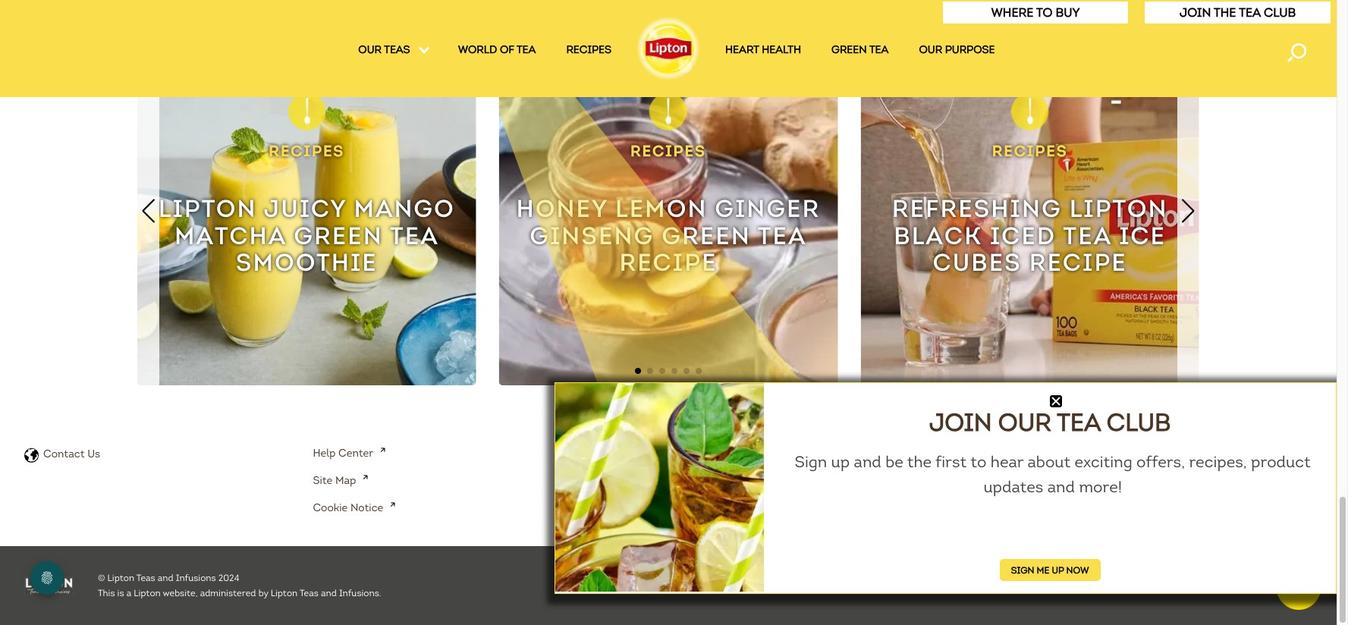 Task type: vqa. For each thing, say whether or not it's contained in the screenshot.
the topmost the bags
no



Task type: locate. For each thing, give the bounding box(es) containing it.
2 horizontal spatial green
[[832, 43, 867, 56]]

be
[[886, 452, 903, 472]]

tea up youtube image
[[1057, 407, 1101, 438]]

3 recipes image from the left
[[1011, 93, 1049, 131]]

tea for of
[[517, 43, 536, 56]]

mango
[[354, 194, 455, 224]]

cookie for cookie details
[[602, 502, 636, 515]]

©
[[98, 572, 105, 584]]

join
[[929, 407, 992, 438]]

join our tea club
[[929, 407, 1171, 438]]

up
[[831, 452, 850, 472]]

map
[[335, 475, 356, 487]]

lipton
[[158, 194, 257, 224], [1070, 194, 1168, 224], [602, 475, 633, 487], [107, 572, 134, 584], [134, 588, 161, 599], [271, 588, 298, 599]]

tea right the 'of'
[[517, 43, 536, 56]]

ice
[[1119, 221, 1166, 251]]

recipe inside the honey lemon ginger ginseng green tea recipe
[[619, 247, 717, 278]]

recipe inside refreshing lipton black iced tea ice cubes recipe
[[1029, 247, 1127, 278]]

recipes
[[630, 141, 706, 161], [992, 141, 1068, 161]]

and up 'website,'
[[158, 572, 174, 584]]

club
[[1264, 5, 1296, 20]]

world of tea link
[[458, 43, 536, 62]]

teas down privacy notice link
[[635, 475, 657, 487]]

site
[[313, 475, 333, 487]]

2024
[[218, 572, 240, 584]]

recipes link
[[566, 43, 612, 62]]

1 horizontal spatial recipes
[[566, 43, 612, 56]]

join the tea club link
[[1180, 5, 1296, 20]]

recipe hero img image
[[137, 37, 476, 386]]

0 horizontal spatial infusions
[[176, 572, 216, 584]]

0 horizontal spatial recipe
[[619, 247, 717, 278]]

teas inside our teas 'link'
[[384, 43, 410, 56]]

1 horizontal spatial recipe
[[1029, 247, 1127, 278]]

0 horizontal spatial green
[[294, 221, 383, 251]]

0 horizontal spatial our
[[919, 43, 942, 56]]

ginseng
[[530, 221, 654, 251]]

the
[[907, 452, 932, 472]]

cubes
[[933, 247, 1022, 278]]

green inside lipton juicy mango matcha green tea smoothie
[[294, 221, 383, 251]]

buy
[[1056, 5, 1080, 20]]

1 recipes image from the left
[[288, 93, 326, 131]]

1 horizontal spatial green
[[662, 221, 751, 251]]

1 horizontal spatial recipe image
[[861, 37, 1200, 386]]

navigation
[[0, 43, 1337, 62]]

0 vertical spatial recipes
[[566, 43, 612, 56]]

0 horizontal spatial notice
[[351, 502, 383, 515]]

world
[[458, 43, 497, 56]]

2 horizontal spatial recipes image
[[1011, 93, 1049, 131]]

1 recipe from the left
[[619, 247, 717, 278]]

tea
[[1239, 5, 1261, 20], [869, 43, 889, 56], [390, 221, 439, 251], [758, 221, 807, 251], [1063, 221, 1112, 251]]

green inside the honey lemon ginger ginseng green tea recipe
[[662, 221, 751, 251]]

green for lipton juicy mango matcha green tea smoothie
[[294, 221, 383, 251]]

notice
[[641, 447, 674, 460], [351, 502, 383, 515]]

0 vertical spatial notice
[[641, 447, 674, 460]]

updates
[[984, 477, 1044, 497]]

recipes image
[[288, 93, 326, 131], [649, 93, 687, 131], [1011, 93, 1049, 131]]

tea inside navigation
[[517, 43, 536, 56]]

0 vertical spatial tea
[[517, 43, 536, 56]]

notice down map
[[351, 502, 383, 515]]

2 recipes image from the left
[[649, 93, 687, 131]]

black
[[894, 221, 983, 251]]

purpose
[[945, 43, 995, 56]]

notice up lipton teas and infusions
[[641, 447, 674, 460]]

teas right our
[[384, 43, 410, 56]]

1 horizontal spatial our
[[998, 407, 1051, 438]]

2 recipe image from the left
[[861, 37, 1200, 386]]

1 horizontal spatial recipes
[[992, 141, 1068, 161]]

0 horizontal spatial tea
[[517, 43, 536, 56]]

our teas
[[358, 43, 413, 56]]

cookie left details
[[602, 502, 636, 515]]

lipton site logo image
[[634, 14, 703, 82]]

1 recipes from the left
[[630, 141, 706, 161]]

is
[[117, 588, 124, 599]]

the
[[1214, 5, 1236, 20]]

2 recipe from the left
[[1029, 247, 1127, 278]]

tea inside the honey lemon ginger ginseng green tea recipe
[[758, 221, 807, 251]]

cookie notice link
[[313, 502, 396, 515]]

infusions up 'website,'
[[176, 572, 216, 584]]

recipes image for juicy
[[288, 93, 326, 131]]

1 vertical spatial tea
[[1057, 407, 1101, 438]]

infusions inside © lipton teas and infusions 2024 this is a lipton website, administered by lipton teas and infusions.
[[176, 572, 216, 584]]

026e8 image
[[1050, 395, 1062, 407]]

our inside our purpose link
[[919, 43, 942, 56]]

cookie down site map
[[313, 502, 348, 515]]

our purpose
[[919, 43, 995, 56]]

sign
[[795, 452, 827, 472]]

twitter image
[[980, 440, 1017, 478]]

1 cookie from the left
[[313, 502, 348, 515]]

cookie for cookie notice
[[313, 502, 348, 515]]

1 horizontal spatial infusions
[[681, 475, 728, 487]]

1 recipe image from the left
[[499, 37, 838, 386]]

heart health link
[[725, 43, 801, 62]]

health
[[762, 43, 801, 56]]

infusions down privacy notice link
[[681, 475, 728, 487]]

recipes image for lemon
[[649, 93, 687, 131]]

our up hear
[[998, 407, 1051, 438]]

0 horizontal spatial recipes
[[630, 141, 706, 161]]

0 horizontal spatial recipes image
[[288, 93, 326, 131]]

2 recipes from the left
[[992, 141, 1068, 161]]

cookie details
[[602, 502, 674, 515]]

1 vertical spatial notice
[[351, 502, 383, 515]]

sign me up now
[[1011, 564, 1089, 576]]

world of tea
[[458, 43, 536, 56]]

0 vertical spatial our
[[919, 43, 942, 56]]

1 vertical spatial infusions
[[176, 572, 216, 584]]

our left purpose
[[919, 43, 942, 56]]

our
[[919, 43, 942, 56], [998, 407, 1051, 438]]

1 horizontal spatial recipes image
[[649, 93, 687, 131]]

honey lemon ginger ginseng green tea recipe
[[516, 194, 820, 278]]

lemon
[[615, 194, 707, 224]]

cookie
[[313, 502, 348, 515], [602, 502, 636, 515]]

instagram icon image
[[1124, 440, 1162, 478]]

lipton inside refreshing lipton black iced tea ice cubes recipe
[[1070, 194, 1168, 224]]

tea for our
[[1057, 407, 1101, 438]]

and down about
[[1048, 477, 1075, 497]]

recipe
[[619, 247, 717, 278], [1029, 247, 1127, 278]]

0 horizontal spatial recipe image
[[499, 37, 838, 386]]

1 horizontal spatial tea
[[1057, 407, 1101, 438]]

and left be
[[854, 452, 882, 472]]

0 horizontal spatial cookie
[[313, 502, 348, 515]]

1 vertical spatial recipes
[[269, 141, 345, 161]]

green
[[832, 43, 867, 56], [294, 221, 383, 251], [662, 221, 751, 251]]

lipton teas and infusions
[[602, 475, 728, 487]]

green inside navigation
[[832, 43, 867, 56]]

green tea link
[[832, 43, 889, 62]]

infusions.
[[339, 588, 381, 599]]

1 horizontal spatial notice
[[641, 447, 674, 460]]

lipton juicy mango matcha green tea smoothie
[[158, 194, 455, 278]]

and up details
[[660, 475, 679, 487]]

facebook image
[[908, 440, 945, 478]]

where to buy button
[[942, 1, 1129, 24]]

join the tea club button
[[1144, 1, 1332, 24]]

1 horizontal spatial cookie
[[602, 502, 636, 515]]

recipe image
[[499, 37, 838, 386], [861, 37, 1200, 386]]

2 cookie from the left
[[602, 502, 636, 515]]

and
[[854, 452, 882, 472], [660, 475, 679, 487], [1048, 477, 1075, 497], [158, 572, 174, 584], [321, 588, 337, 599]]

green tea
[[832, 43, 889, 56]]

to
[[1036, 5, 1053, 20]]

contact
[[43, 448, 85, 461]]

exciting
[[1075, 452, 1133, 472]]

youtube image
[[1052, 440, 1089, 478]]

© lipton teas and infusions 2024 this is a lipton website, administered by lipton teas and infusions.
[[98, 572, 381, 599]]



Task type: describe. For each thing, give the bounding box(es) containing it.
green for honey lemon ginger ginseng green tea recipe
[[662, 221, 751, 251]]

sign me up now link
[[1000, 559, 1101, 581]]

administered
[[200, 588, 256, 599]]

join the tea club
[[1180, 5, 1296, 20]]

offers,
[[1137, 452, 1185, 472]]

of
[[500, 43, 514, 56]]

our purpose link
[[919, 43, 995, 62]]

site map link
[[313, 475, 368, 487]]

and left 'infusions.'
[[321, 588, 337, 599]]

where
[[991, 5, 1034, 20]]

cookie notice
[[313, 502, 383, 515]]

honey
[[516, 194, 608, 224]]

up
[[1052, 564, 1064, 576]]

first
[[936, 452, 967, 472]]

contact us
[[43, 448, 100, 461]]

about
[[1028, 452, 1071, 472]]

our
[[358, 43, 382, 56]]

smoothie
[[236, 247, 378, 278]]

by
[[258, 588, 268, 599]]

teas right ©
[[136, 572, 155, 584]]

heart
[[725, 43, 759, 56]]

navigation containing our teas
[[0, 43, 1337, 62]]

help center
[[313, 447, 374, 460]]

ginger
[[715, 194, 820, 224]]

to
[[971, 452, 987, 472]]

recipes image for lipton
[[1011, 93, 1049, 131]]

recipes,
[[1189, 452, 1247, 472]]

help center link
[[313, 447, 386, 460]]

where to buy link
[[991, 5, 1080, 20]]

lipton teas and infusions link
[[602, 475, 740, 487]]

tea inside lipton juicy mango matcha green tea smoothie
[[390, 221, 439, 251]]

privacy notice
[[602, 447, 674, 460]]

where to buy
[[991, 5, 1080, 20]]

signup image
[[556, 383, 764, 592]]

site map
[[313, 475, 356, 487]]

contact us link
[[43, 448, 100, 461]]

recipes for lemon
[[630, 141, 706, 161]]

refreshing
[[892, 194, 1062, 224]]

us
[[87, 448, 100, 461]]

tea inside button
[[1239, 5, 1261, 20]]

this
[[98, 588, 115, 599]]

our teas link
[[358, 43, 428, 62]]

tea inside refreshing lipton black iced tea ice cubes recipe
[[1063, 221, 1112, 251]]

lipton teas and infusions logo image
[[24, 577, 74, 595]]

heart health
[[725, 43, 801, 56]]

recipe image for ginseng
[[499, 37, 838, 386]]

center
[[338, 447, 374, 460]]

sign up and be the first to hear about exciting offers, recipes, product updates and more!
[[795, 452, 1311, 497]]

0 vertical spatial infusions
[[681, 475, 728, 487]]

recipe image for iced
[[861, 37, 1200, 386]]

notice for cookie notice
[[351, 502, 383, 515]]

open privacy settings image
[[30, 561, 64, 595]]

sign
[[1011, 564, 1035, 576]]

now
[[1066, 564, 1089, 576]]

matcha
[[175, 221, 286, 251]]

teas right by
[[300, 588, 319, 599]]

recipes for lipton
[[992, 141, 1068, 161]]

help
[[313, 447, 336, 460]]

website,
[[163, 588, 198, 599]]

juicy
[[264, 194, 346, 224]]

me
[[1037, 564, 1050, 576]]

privacy notice link
[[602, 447, 686, 460]]

1 vertical spatial our
[[998, 407, 1051, 438]]

refreshing lipton black iced tea ice cubes recipe
[[892, 194, 1168, 278]]

more!
[[1079, 477, 1122, 497]]

product
[[1251, 452, 1311, 472]]

0 horizontal spatial recipes
[[269, 141, 345, 161]]

iced
[[990, 221, 1056, 251]]

notice for privacy notice
[[641, 447, 674, 460]]

hear
[[991, 452, 1024, 472]]

privacy
[[602, 447, 638, 460]]

recipes inside navigation
[[566, 43, 612, 56]]

details
[[639, 502, 674, 515]]

lipton inside lipton juicy mango matcha green tea smoothie
[[158, 194, 257, 224]]

a
[[126, 588, 131, 599]]

club
[[1107, 407, 1171, 438]]

join
[[1180, 5, 1211, 20]]



